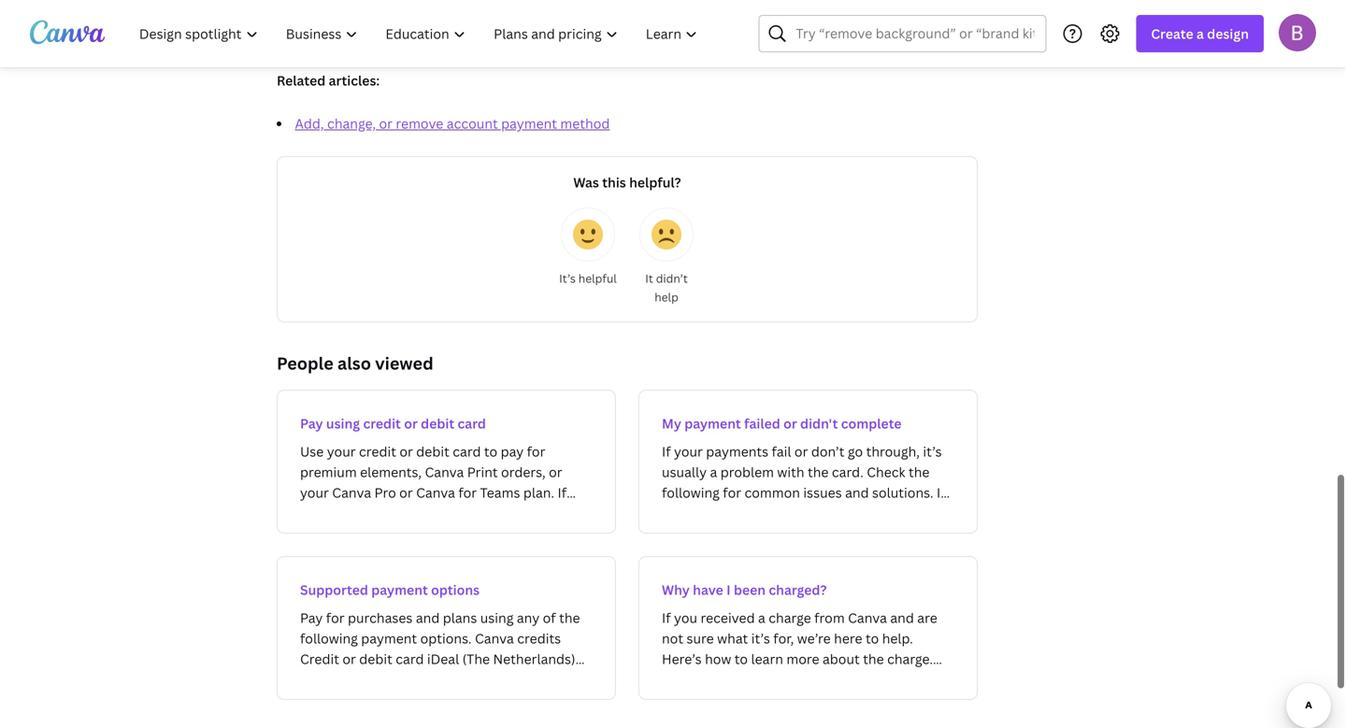 Task type: locate. For each thing, give the bounding box(es) containing it.
been
[[734, 581, 766, 599]]

1 horizontal spatial or
[[404, 415, 418, 432]]

charged?
[[769, 581, 827, 599]]

bob builder image
[[1279, 14, 1316, 51]]

1 vertical spatial payment
[[685, 415, 741, 432]]

0 horizontal spatial payment
[[371, 581, 428, 599]]

payment right my
[[685, 415, 741, 432]]

help
[[655, 289, 679, 305]]

remove
[[396, 115, 443, 132]]

supported
[[300, 581, 368, 599]]

or
[[379, 115, 393, 132], [404, 415, 418, 432], [784, 415, 797, 432]]

or for pay
[[404, 415, 418, 432]]

card
[[458, 415, 486, 432]]

2 horizontal spatial payment
[[685, 415, 741, 432]]

create a design
[[1151, 25, 1249, 43]]

or for my
[[784, 415, 797, 432]]

using
[[326, 415, 360, 432]]

payment inside my payment failed or didn't complete link
[[685, 415, 741, 432]]

🙂 image
[[573, 220, 603, 250]]

it didn't help
[[645, 271, 688, 305]]

payment left method
[[501, 115, 557, 132]]

viewed
[[375, 352, 434, 375]]

or left remove
[[379, 115, 393, 132]]

was
[[573, 173, 599, 191]]

payment
[[501, 115, 557, 132], [685, 415, 741, 432], [371, 581, 428, 599]]

my payment failed or didn't complete link
[[639, 390, 978, 534]]

pay using credit or debit card
[[300, 415, 486, 432]]

a
[[1197, 25, 1204, 43]]

add, change, or remove account payment method link
[[295, 115, 610, 132]]

or left "debit"
[[404, 415, 418, 432]]

2 horizontal spatial or
[[784, 415, 797, 432]]

method
[[560, 115, 610, 132]]

account
[[447, 115, 498, 132]]

payment inside the supported payment options link
[[371, 581, 428, 599]]

also
[[338, 352, 371, 375]]

😔 image
[[652, 220, 682, 250]]

it's
[[559, 271, 576, 286]]

credit
[[363, 415, 401, 432]]

pay
[[300, 415, 323, 432]]

my payment failed or didn't complete
[[662, 415, 902, 432]]

0 vertical spatial payment
[[501, 115, 557, 132]]

articles:
[[329, 72, 380, 89]]

or right failed
[[784, 415, 797, 432]]

payment left 'options'
[[371, 581, 428, 599]]

2 vertical spatial payment
[[371, 581, 428, 599]]

i
[[727, 581, 731, 599]]

people
[[277, 352, 334, 375]]

related
[[277, 72, 326, 89]]

complete
[[841, 415, 902, 432]]

supported payment options link
[[277, 556, 616, 700]]



Task type: describe. For each thing, give the bounding box(es) containing it.
people also viewed
[[277, 352, 434, 375]]

Try "remove background" or "brand kit" search field
[[796, 16, 1034, 51]]

this
[[602, 173, 626, 191]]

related articles:
[[277, 72, 380, 89]]

create a design button
[[1136, 15, 1264, 52]]

helpful?
[[629, 173, 681, 191]]

my
[[662, 415, 681, 432]]

why
[[662, 581, 690, 599]]

didn't
[[800, 415, 838, 432]]

add, change, or remove account payment method
[[295, 115, 610, 132]]

change,
[[327, 115, 376, 132]]

it's helpful
[[559, 271, 617, 286]]

why have i been charged? link
[[639, 556, 978, 700]]

options
[[431, 581, 480, 599]]

create
[[1151, 25, 1194, 43]]

why have i been charged?
[[662, 581, 827, 599]]

top level navigation element
[[127, 15, 714, 52]]

failed
[[744, 415, 780, 432]]

was this helpful?
[[573, 173, 681, 191]]

supported payment options
[[300, 581, 480, 599]]

debit
[[421, 415, 455, 432]]

add,
[[295, 115, 324, 132]]

didn't
[[656, 271, 688, 286]]

1 horizontal spatial payment
[[501, 115, 557, 132]]

design
[[1207, 25, 1249, 43]]

payment for supported payment options
[[371, 581, 428, 599]]

have
[[693, 581, 723, 599]]

payment for my payment failed or didn't complete
[[685, 415, 741, 432]]

0 horizontal spatial or
[[379, 115, 393, 132]]

it
[[645, 271, 653, 286]]

helpful
[[579, 271, 617, 286]]

pay using credit or debit card link
[[277, 390, 616, 534]]



Task type: vqa. For each thing, say whether or not it's contained in the screenshot.
the White Blue Clean Simple Workflow Mind Map Brainstorm link
no



